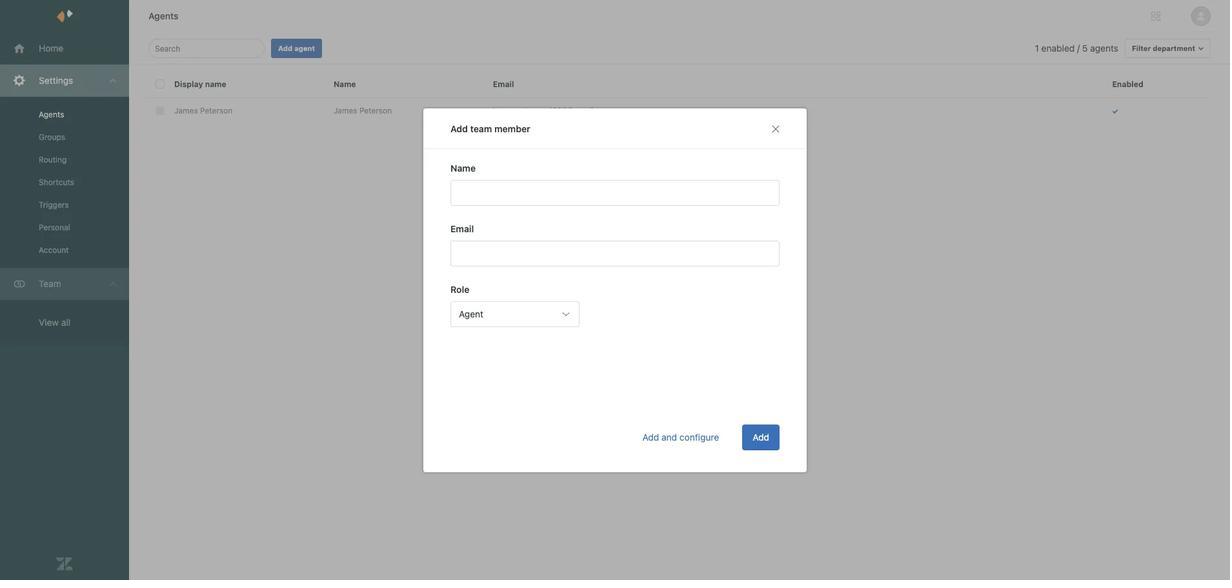 Task type: describe. For each thing, give the bounding box(es) containing it.
1 james from the left
[[174, 106, 198, 116]]

filter department button
[[1126, 39, 1212, 58]]

account
[[39, 245, 69, 255]]

triggers
[[39, 200, 69, 210]]

view
[[39, 317, 59, 328]]

1 horizontal spatial agents
[[149, 10, 179, 21]]

james.peterson1902@gmail.com
[[493, 106, 612, 116]]

routing
[[39, 155, 67, 165]]

shortcuts
[[39, 178, 74, 187]]

1 enabled / 5 agents
[[1036, 43, 1119, 54]]

1 vertical spatial agents
[[39, 110, 64, 119]]

groups
[[39, 132, 65, 142]]

add agent button
[[271, 39, 322, 58]]

agents
[[1091, 43, 1119, 54]]

filter
[[1133, 44, 1152, 52]]

add
[[278, 44, 293, 52]]

enabled
[[1042, 43, 1075, 54]]

2 james peterson from the left
[[334, 106, 392, 116]]

5
[[1083, 43, 1089, 54]]

/
[[1078, 43, 1081, 54]]

1
[[1036, 43, 1040, 54]]

filter department
[[1133, 44, 1196, 52]]

display
[[174, 79, 203, 89]]

zendesk products image
[[1152, 12, 1161, 21]]

1 peterson from the left
[[200, 106, 233, 116]]

Search text field
[[155, 41, 254, 56]]



Task type: vqa. For each thing, say whether or not it's contained in the screenshot.
365, on the top left
no



Task type: locate. For each thing, give the bounding box(es) containing it.
department
[[1154, 44, 1196, 52]]

2 james from the left
[[334, 106, 357, 116]]

0 horizontal spatial james peterson
[[174, 106, 233, 116]]

agents up search text box
[[149, 10, 179, 21]]

2 peterson from the left
[[360, 106, 392, 116]]

1 james peterson from the left
[[174, 106, 233, 116]]

view all
[[39, 317, 71, 328]]

name
[[205, 79, 226, 89]]

0 vertical spatial agents
[[149, 10, 179, 21]]

1 horizontal spatial james peterson
[[334, 106, 392, 116]]

james peterson
[[174, 106, 233, 116], [334, 106, 392, 116]]

add agent
[[278, 44, 315, 52]]

james peterson down the name
[[334, 106, 392, 116]]

peterson
[[200, 106, 233, 116], [360, 106, 392, 116]]

all
[[61, 317, 71, 328]]

agent
[[295, 44, 315, 52]]

team
[[39, 278, 61, 289]]

1 horizontal spatial peterson
[[360, 106, 392, 116]]

james down the name
[[334, 106, 357, 116]]

0 horizontal spatial agents
[[39, 110, 64, 119]]

agents up the groups at the top left of page
[[39, 110, 64, 119]]

email
[[493, 79, 514, 89]]

settings
[[39, 75, 73, 86]]

name
[[334, 79, 356, 89]]

0 horizontal spatial james
[[174, 106, 198, 116]]

0 horizontal spatial peterson
[[200, 106, 233, 116]]

home
[[39, 43, 63, 54]]

display name
[[174, 79, 226, 89]]

agents
[[149, 10, 179, 21], [39, 110, 64, 119]]

james peterson down display name
[[174, 106, 233, 116]]

enabled
[[1113, 79, 1144, 89]]

personal
[[39, 223, 70, 232]]

james
[[174, 106, 198, 116], [334, 106, 357, 116]]

1 horizontal spatial james
[[334, 106, 357, 116]]

james down display
[[174, 106, 198, 116]]



